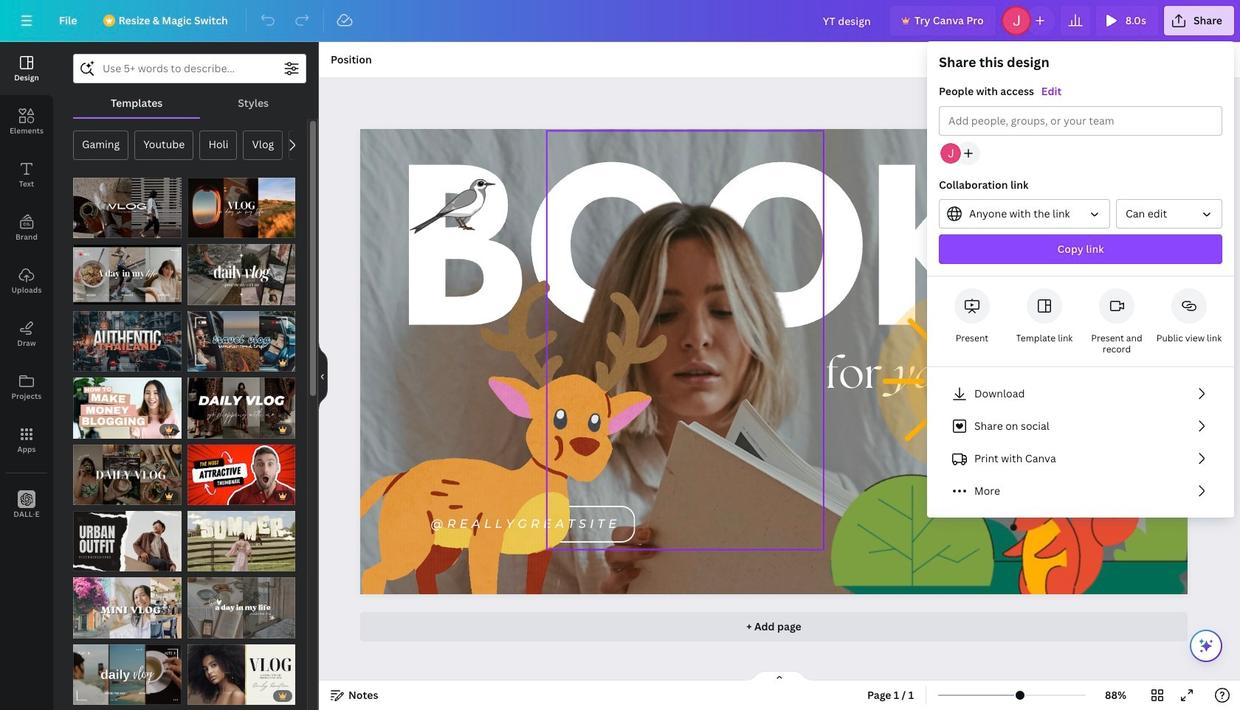 Task type: vqa. For each thing, say whether or not it's contained in the screenshot.
Brown And White Simple Vlog YouTube Thumbnail group
yes



Task type: describe. For each thing, give the bounding box(es) containing it.
brown white modern lifestyle vlog youtube thumbnail image
[[73, 445, 181, 506]]

orange yellow minimalist aesthetic a day in my life travel vlog youtube thumbnail image
[[187, 178, 295, 239]]

brown white modern lifestyle vlog youtube thumbnail group
[[73, 436, 181, 506]]

show pages image
[[744, 671, 815, 683]]

link permissions group
[[939, 199, 1222, 229]]

big text how to youtube thumbnail group
[[73, 369, 181, 439]]

brown black elegant aesthetic fashion vlog youtube thumbnail image
[[187, 378, 295, 439]]

neutral elegant minimalist daily vlog youtube thumbnail image
[[187, 245, 295, 305]]

white simple mini vlog youtube thumbnail image
[[73, 578, 181, 639]]

black and brown modern urban outfit recommendations youtube thumbnail group
[[73, 503, 181, 572]]

brown and white simple vlog youtube thumbnail group
[[73, 169, 181, 239]]

brown minimalist lifestyle daily vlog youtube thumbnail group for neutral elegant minimalist daily vlog youtube thumbnail
[[73, 236, 181, 305]]

brown black elegant aesthetic fashion vlog youtube thumbnail group
[[187, 378, 295, 439]]

hide image
[[318, 341, 328, 412]]

aesthetic simple vacation trip youtube thumbnail image
[[187, 512, 295, 572]]

orange yellow minimalist aesthetic a day in my life travel vlog youtube thumbnail group
[[187, 178, 295, 239]]

aesthetic simple vacation trip youtube thumbnail group
[[187, 512, 295, 572]]

Zoom button
[[1092, 684, 1140, 708]]

Design title text field
[[811, 6, 884, 35]]

side panel tab list
[[0, 42, 53, 532]]

playful japanese wagtail image
[[407, 176, 499, 236]]



Task type: locate. For each thing, give the bounding box(es) containing it.
brown minimalist lifestyle daily vlog youtube thumbnail group for beige minimalist vlog daily routine youtube thumbnail
[[73, 636, 181, 706]]

blue vintage retro travel vlog youtube thumbnail image
[[187, 311, 295, 372]]

brown minimalist lifestyle daily vlog youtube thumbnail image up dark grey minimalist photo travel youtube thumbnail
[[73, 245, 181, 305]]

brown minimalist lifestyle daily vlog youtube thumbnail image down the "white simple mini vlog youtube thumbnail"
[[73, 645, 181, 706]]

dark grey minimalist photo travel youtube thumbnail group
[[73, 302, 181, 372]]

dark grey minimalist photo travel youtube thumbnail image
[[73, 311, 181, 372]]

brown minimalist lifestyle daily vlog youtube thumbnail group
[[73, 236, 181, 305], [73, 636, 181, 706]]

most attractive youtube thumbnail image
[[187, 445, 295, 506]]

brown and white simple vlog youtube thumbnail image
[[73, 178, 181, 239]]

2 brown minimalist lifestyle daily vlog youtube thumbnail image from the top
[[73, 645, 181, 706]]

deer animated sticker image
[[340, 268, 705, 640]]

most attractive youtube thumbnail group
[[187, 445, 295, 506]]

beige minimalist aesthetic daily vlog youtube thumbnail group
[[187, 578, 295, 639]]

1 vertical spatial brown minimalist lifestyle daily vlog youtube thumbnail image
[[73, 645, 181, 706]]

neutral elegant minimalist daily vlog youtube thumbnail group
[[187, 245, 295, 305]]

1 vertical spatial brown minimalist lifestyle daily vlog youtube thumbnail group
[[73, 636, 181, 706]]

black and brown modern urban outfit recommendations youtube thumbnail image
[[73, 512, 181, 572]]

2 brown minimalist lifestyle daily vlog youtube thumbnail group from the top
[[73, 636, 181, 706]]

1 brown minimalist lifestyle daily vlog youtube thumbnail image from the top
[[73, 245, 181, 305]]

group
[[927, 53, 1234, 277]]

white simple mini vlog youtube thumbnail group
[[73, 569, 181, 639]]

main menu bar
[[0, 0, 1240, 42]]

Use 5+ words to describe... search field
[[103, 55, 277, 83]]

animated squirrel outdoors image
[[826, 280, 1199, 653], [826, 280, 1199, 653]]

brown minimalist lifestyle daily vlog youtube thumbnail image for neutral elegant minimalist daily vlog youtube thumbnail
[[73, 245, 181, 305]]

big text how to youtube thumbnail image
[[73, 378, 181, 439]]

beige minimalist vlog daily routine youtube thumbnail image
[[187, 645, 295, 706]]

blue vintage retro travel vlog youtube thumbnail group
[[187, 311, 295, 372]]

beige minimalist aesthetic daily vlog youtube thumbnail image
[[187, 578, 295, 639]]

brown minimalist lifestyle daily vlog youtube thumbnail image
[[73, 245, 181, 305], [73, 645, 181, 706]]

beige minimalist vlog daily routine youtube thumbnail group
[[187, 636, 295, 706]]

Add people, groups, or your team text field
[[948, 107, 1213, 135]]

0 vertical spatial brown minimalist lifestyle daily vlog youtube thumbnail group
[[73, 236, 181, 305]]

canva assistant image
[[1197, 638, 1215, 655]]

None button
[[939, 199, 1110, 229], [1116, 199, 1222, 229], [939, 199, 1110, 229], [1116, 199, 1222, 229]]

0 vertical spatial brown minimalist lifestyle daily vlog youtube thumbnail image
[[73, 245, 181, 305]]

brown minimalist lifestyle daily vlog youtube thumbnail image for beige minimalist vlog daily routine youtube thumbnail
[[73, 645, 181, 706]]

1 brown minimalist lifestyle daily vlog youtube thumbnail group from the top
[[73, 236, 181, 305]]

list
[[939, 379, 1222, 506]]



